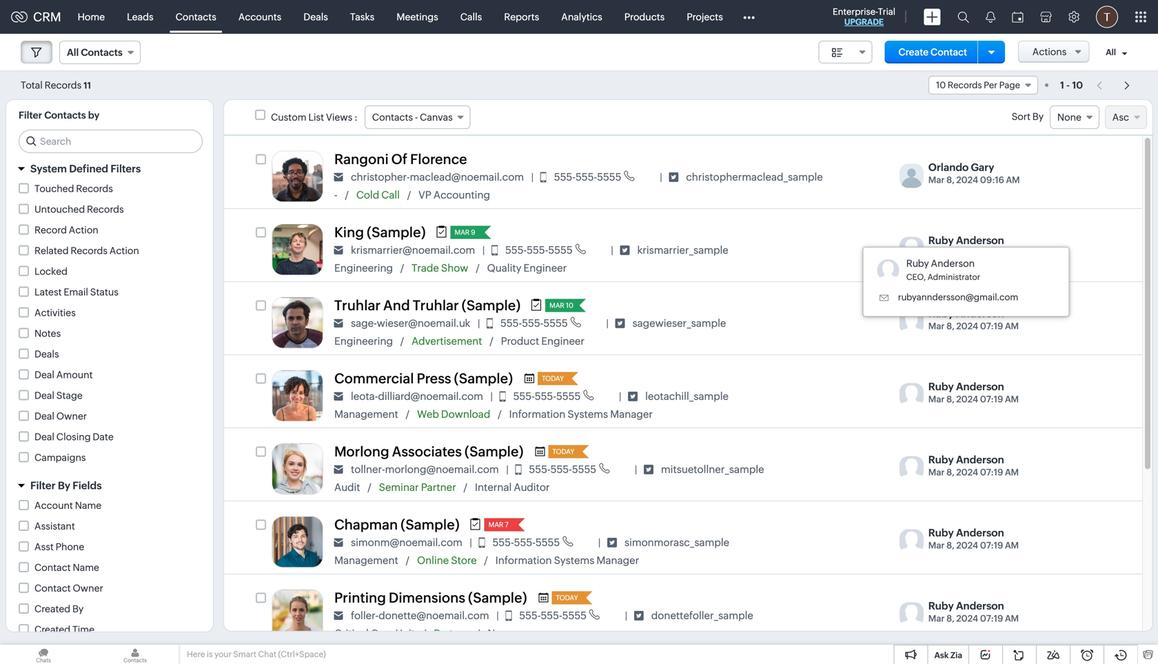 Task type: locate. For each thing, give the bounding box(es) containing it.
1 vertical spatial deals
[[34, 349, 59, 360]]

management for commercial
[[335, 408, 399, 420]]

/ left cold
[[345, 190, 349, 201]]

icon_twitter image
[[669, 172, 679, 182], [620, 245, 630, 255], [616, 319, 625, 328], [628, 392, 638, 401], [644, 465, 654, 475], [608, 538, 617, 548], [634, 611, 644, 621]]

1 vertical spatial by
[[58, 480, 70, 492]]

- for 1
[[1067, 80, 1071, 91]]

records left 11
[[45, 80, 82, 91]]

6 8, from the top
[[947, 540, 955, 551]]

christopher-maclead@noemail.com
[[351, 171, 524, 183]]

ruby inside ruby anderson ceo , administrator
[[907, 258, 930, 269]]

ruby for chapman (sample)
[[929, 527, 954, 539]]

0 vertical spatial filter
[[19, 110, 42, 121]]

records down touched records in the left of the page
[[87, 204, 124, 215]]

engineering down the sage-
[[335, 335, 393, 347]]

filter up account
[[30, 480, 56, 492]]

ruby anderson mar 8, 2024 07:19 am for printing dimensions (sample)
[[929, 600, 1020, 624]]

0 vertical spatial today
[[542, 375, 564, 383]]

2 horizontal spatial by
[[1033, 111, 1044, 122]]

icon_twitter image for king (sample)
[[620, 245, 630, 255]]

8, for morlong associates (sample)
[[947, 467, 955, 478]]

page
[[1000, 80, 1021, 90]]

6 ruby anderson mar 8, 2024 07:19 am from the top
[[929, 600, 1020, 624]]

/ right show
[[476, 263, 480, 274]]

mar for morlong associates (sample)
[[929, 467, 945, 478]]

quality engineer
[[487, 262, 567, 274]]

assistant
[[34, 521, 75, 532]]

icon_mail image down the chapman
[[334, 538, 344, 548]]

size image
[[832, 46, 843, 59]]

home link
[[67, 0, 116, 33]]

morlong associates (sample) link
[[335, 444, 524, 460]]

/ down simonm@noemail.com link
[[406, 555, 410, 566]]

icon_mail image down king
[[334, 245, 344, 255]]

canvas image
[[900, 310, 924, 334]]

management down the chapman
[[335, 554, 399, 567]]

download
[[441, 408, 491, 420]]

owner up closing
[[56, 411, 87, 422]]

show
[[441, 262, 469, 274]]

by up time
[[72, 604, 84, 615]]

1 vertical spatial -
[[415, 112, 418, 123]]

-
[[1067, 80, 1071, 91], [415, 112, 418, 123], [335, 189, 338, 201]]

online store
[[417, 554, 477, 567]]

8, for truhlar and truhlar (sample)
[[947, 321, 955, 331]]

meetings
[[397, 11, 439, 22]]

king (sample) link
[[335, 225, 426, 240]]

contact for contact name
[[34, 562, 71, 573]]

records down record action
[[71, 245, 108, 256]]

/ down the krismarrier@noemail.com link
[[401, 263, 404, 274]]

icon_mail image down rangoni
[[334, 172, 344, 182]]

anderson for commercial press (sample)
[[957, 381, 1005, 393]]

time
[[72, 624, 95, 635]]

3 deal from the top
[[34, 411, 54, 422]]

systems for chapman (sample)
[[554, 554, 595, 567]]

2 8, from the top
[[947, 248, 955, 258]]

2 07:19 from the top
[[981, 321, 1004, 331]]

deal up campaigns
[[34, 431, 54, 443]]

krismarrier@noemail.com link
[[351, 244, 475, 256]]

engineering for truhlar
[[335, 335, 393, 347]]

deal left the 'stage'
[[34, 390, 54, 401]]

contact for contact owner
[[34, 583, 71, 594]]

1 8, from the top
[[947, 175, 955, 185]]

ruby anderson ceo , administrator
[[907, 258, 981, 282]]

icon_mail image left leota-
[[334, 392, 344, 401]]

created for created time
[[34, 624, 70, 635]]

5 canvas profile image image from the top
[[272, 443, 324, 495]]

0 vertical spatial deals
[[304, 11, 328, 22]]

3 canvas profile image image from the top
[[272, 297, 324, 349]]

deals down notes
[[34, 349, 59, 360]]

7 icon_mail image from the top
[[334, 611, 344, 621]]

canvas profile image image for chapman
[[272, 516, 324, 568]]

by
[[1033, 111, 1044, 122], [58, 480, 70, 492], [72, 604, 84, 615]]

icon_mail image left foller-
[[334, 611, 344, 621]]

foller-donette@noemail.com link
[[351, 610, 489, 622]]

canvas profile image image
[[272, 151, 324, 202], [272, 224, 324, 276], [272, 297, 324, 349], [272, 370, 324, 422], [272, 443, 324, 495], [272, 516, 324, 568], [272, 589, 324, 641]]

mar inside orlando gary mar 8, 2024 09:16 am
[[929, 175, 945, 185]]

4 mar from the top
[[929, 394, 945, 404]]

simonm@noemail.com link
[[351, 537, 463, 549]]

action up related records action
[[69, 225, 98, 236]]

name for account name
[[75, 500, 102, 511]]

icon_mail image left the sage-
[[334, 319, 344, 328]]

07:19 for printing dimensions (sample)
[[981, 613, 1004, 624]]

6 canvas image from the top
[[900, 603, 924, 627]]

2024 for commercial press (sample)
[[957, 394, 979, 404]]

mar for (sample)
[[489, 521, 504, 529]]

4 canvas image from the top
[[900, 456, 924, 480]]

2 vertical spatial -
[[335, 189, 338, 201]]

8, for printing dimensions (sample)
[[947, 613, 955, 624]]

1 horizontal spatial by
[[72, 604, 84, 615]]

1 vertical spatial owner
[[73, 583, 103, 594]]

icon_mobile image for commercial press (sample)
[[500, 391, 506, 402]]

icon_mail image for morlong associates (sample)
[[334, 465, 344, 475]]

1 horizontal spatial 10
[[937, 80, 947, 90]]

0 vertical spatial systems
[[568, 408, 608, 420]]

christopher-maclead@noemail.com link
[[351, 171, 524, 183]]

2 mar from the top
[[929, 248, 945, 258]]

records left per
[[948, 80, 983, 90]]

by inside filter by fields dropdown button
[[58, 480, 70, 492]]

0 vertical spatial manager
[[611, 408, 653, 420]]

manager
[[611, 408, 653, 420], [597, 554, 640, 567]]

3 ruby anderson mar 8, 2024 07:19 am from the top
[[929, 381, 1020, 404]]

1 vertical spatial contact
[[34, 562, 71, 573]]

0 vertical spatial management
[[335, 408, 399, 420]]

6 icon_mail image from the top
[[334, 538, 344, 548]]

1 vertical spatial name
[[73, 562, 99, 573]]

icon_mobile image for printing dimensions (sample)
[[506, 611, 512, 621]]

am for chapman (sample)
[[1006, 540, 1020, 551]]

name down phone
[[73, 562, 99, 573]]

calls
[[461, 11, 482, 22]]

5555 for chapman (sample)
[[536, 537, 560, 549]]

defined
[[69, 163, 108, 175]]

1 mar from the top
[[929, 175, 945, 185]]

mar for and
[[550, 301, 565, 309]]

1 vertical spatial information systems manager
[[496, 554, 640, 567]]

icon_mobile image
[[541, 172, 547, 182], [492, 245, 498, 255], [487, 318, 493, 329], [500, 391, 506, 402], [516, 465, 522, 475], [479, 538, 485, 548], [506, 611, 512, 621]]

web download
[[417, 408, 491, 420]]

icon_mobile image for chapman (sample)
[[479, 538, 485, 548]]

(ctrl+space)
[[278, 650, 326, 659]]

6 2024 from the top
[[957, 540, 979, 551]]

0 vertical spatial owner
[[56, 411, 87, 422]]

contacts image
[[92, 645, 179, 664]]

vp
[[419, 189, 432, 201]]

1 horizontal spatial truhlar
[[413, 298, 459, 314]]

8, inside orlando gary mar 8, 2024 09:16 am
[[947, 175, 955, 185]]

tasks
[[350, 11, 375, 22]]

/ left web
[[406, 409, 410, 420]]

5 2024 from the top
[[957, 467, 979, 478]]

- right 1
[[1067, 80, 1071, 91]]

manager for chapman (sample)
[[597, 554, 640, 567]]

1 engineering from the top
[[335, 262, 393, 274]]

/ left product
[[490, 336, 494, 347]]

list
[[309, 112, 324, 123]]

canvas image for chapman (sample)
[[900, 529, 924, 554]]

2 engineering from the top
[[335, 335, 393, 347]]

2 icon_mail image from the top
[[334, 245, 344, 255]]

all inside field
[[67, 47, 79, 58]]

contact right "create"
[[931, 47, 968, 58]]

None field
[[1050, 106, 1100, 129]]

engineer
[[524, 262, 567, 274], [542, 335, 585, 347]]

manager down leotachill_sample at right bottom
[[611, 408, 653, 420]]

2 management from the top
[[335, 554, 399, 567]]

|
[[532, 172, 534, 183], [661, 172, 662, 183], [483, 245, 485, 256], [612, 245, 614, 256], [478, 318, 480, 329], [607, 318, 609, 329], [491, 391, 493, 402], [620, 391, 622, 402], [507, 464, 509, 475], [635, 464, 637, 475], [470, 537, 472, 548], [599, 537, 601, 548], [497, 610, 499, 621], [626, 610, 628, 621]]

- inside field
[[415, 112, 418, 123]]

chats image
[[0, 645, 87, 664]]

icon_twitter image for truhlar and truhlar (sample)
[[616, 319, 625, 328]]

2 vertical spatial mar
[[489, 521, 504, 529]]

status
[[90, 287, 119, 298]]

management for chapman
[[335, 554, 399, 567]]

sort by
[[1012, 111, 1044, 122]]

ruby anderson mar 8, 2024 07:19 am
[[929, 235, 1020, 258], [929, 308, 1020, 331], [929, 381, 1020, 404], [929, 454, 1020, 478], [929, 527, 1020, 551], [929, 600, 1020, 624]]

1 horizontal spatial all
[[1107, 48, 1117, 57]]

rangoni of florence
[[335, 151, 467, 167]]

management down leota-
[[335, 408, 399, 420]]

1 ruby anderson mar 8, 2024 07:19 am from the top
[[929, 235, 1020, 258]]

1 vertical spatial engineering
[[335, 335, 393, 347]]

0 vertical spatial engineering
[[335, 262, 393, 274]]

5555 for truhlar and truhlar (sample)
[[544, 317, 568, 329]]

0 horizontal spatial all
[[67, 47, 79, 58]]

10
[[1073, 80, 1084, 91], [937, 80, 947, 90], [566, 301, 574, 309]]

/ down sage-wieser@noemail.uk link
[[401, 336, 404, 347]]

christopher-
[[351, 171, 410, 183]]

7 8, from the top
[[947, 613, 955, 624]]

mar
[[455, 228, 470, 236], [550, 301, 565, 309], [489, 521, 504, 529]]

5 mar from the top
[[929, 467, 945, 478]]

6 07:19 from the top
[[981, 613, 1004, 624]]

0 horizontal spatial truhlar
[[335, 298, 381, 314]]

icon_twitter image for morlong associates (sample)
[[644, 465, 654, 475]]

engineering down king
[[335, 262, 393, 274]]

7 mar from the top
[[929, 613, 945, 624]]

1 icon_mail image from the top
[[334, 172, 344, 182]]

10 up the "product engineer" on the bottom of the page
[[566, 301, 574, 309]]

555-555-5555 for chapman (sample)
[[493, 537, 560, 549]]

records inside field
[[948, 80, 983, 90]]

rubyanndersson@gmail.com
[[899, 292, 1019, 302]]

press
[[417, 371, 452, 387]]

1 vertical spatial manager
[[597, 554, 640, 567]]

created down created by
[[34, 624, 70, 635]]

10 Records Per Page field
[[929, 76, 1039, 95]]

icon_mail image up the audit
[[334, 465, 344, 475]]

0 vertical spatial created
[[34, 604, 70, 615]]

created up created time
[[34, 604, 70, 615]]

1 canvas profile image image from the top
[[272, 151, 324, 202]]

2 2024 from the top
[[957, 248, 979, 258]]

2024 for morlong associates (sample)
[[957, 467, 979, 478]]

3 mar from the top
[[929, 321, 945, 331]]

1 created from the top
[[34, 604, 70, 615]]

all for all
[[1107, 48, 1117, 57]]

2 vertical spatial by
[[72, 604, 84, 615]]

3 8, from the top
[[947, 321, 955, 331]]

5 07:19 from the top
[[981, 540, 1004, 551]]

0 vertical spatial mar
[[455, 228, 470, 236]]

icon_mail image
[[334, 172, 344, 182], [334, 245, 344, 255], [334, 319, 344, 328], [334, 392, 344, 401], [334, 465, 344, 475], [334, 538, 344, 548], [334, 611, 344, 621]]

mar for commercial press (sample)
[[929, 394, 945, 404]]

mar
[[929, 175, 945, 185], [929, 248, 945, 258], [929, 321, 945, 331], [929, 394, 945, 404], [929, 467, 945, 478], [929, 540, 945, 551], [929, 613, 945, 624]]

- left the "canvas"
[[415, 112, 418, 123]]

all up total records 11
[[67, 47, 79, 58]]

accounting
[[434, 189, 490, 201]]

donette@noemail.com
[[379, 610, 489, 622]]

2 canvas image from the top
[[900, 237, 924, 261]]

information systems manager for commercial press (sample)
[[509, 408, 653, 420]]

1 vertical spatial management
[[335, 554, 399, 567]]

mar for truhlar and truhlar (sample)
[[929, 321, 945, 331]]

1 vertical spatial systems
[[554, 554, 595, 567]]

4 07:19 from the top
[[981, 467, 1004, 478]]

2 horizontal spatial mar
[[550, 301, 565, 309]]

deals left tasks
[[304, 11, 328, 22]]

owner down contact name
[[73, 583, 103, 594]]

information systems manager for chapman (sample)
[[496, 554, 640, 567]]

canvas image
[[900, 164, 924, 188], [900, 237, 924, 261], [900, 383, 924, 407], [900, 456, 924, 480], [900, 529, 924, 554], [900, 603, 924, 627]]

reports link
[[493, 0, 551, 33]]

5 8, from the top
[[947, 467, 955, 478]]

truhlar up wieser@noemail.uk at left
[[413, 298, 459, 314]]

king
[[335, 225, 364, 240]]

4 ruby anderson mar 8, 2024 07:19 am from the top
[[929, 454, 1020, 478]]

1 horizontal spatial mar
[[489, 521, 504, 529]]

signals image
[[986, 11, 996, 23]]

2 vertical spatial today
[[556, 594, 578, 602]]

truhlar up the sage-
[[335, 298, 381, 314]]

1 vertical spatial engineer
[[542, 335, 585, 347]]

today link for commercial press (sample)
[[538, 372, 566, 385]]

0 horizontal spatial mar
[[455, 228, 470, 236]]

deal up deal stage
[[34, 369, 54, 380]]

2 created from the top
[[34, 624, 70, 635]]

10 right 1
[[1073, 80, 1084, 91]]

sage-wieser@noemail.uk link
[[351, 317, 471, 329]]

trade
[[412, 262, 439, 274]]

mar up the "product engineer" on the bottom of the page
[[550, 301, 565, 309]]

1 deal from the top
[[34, 369, 54, 380]]

anderson for printing dimensions (sample)
[[957, 600, 1005, 612]]

by up account name
[[58, 480, 70, 492]]

projects
[[687, 11, 724, 22]]

0 vertical spatial action
[[69, 225, 98, 236]]

0 vertical spatial by
[[1033, 111, 1044, 122]]

6 canvas profile image image from the top
[[272, 516, 324, 568]]

ruby for truhlar and truhlar (sample)
[[929, 308, 954, 320]]

11
[[84, 80, 91, 91]]

1 2024 from the top
[[957, 175, 979, 185]]

by for filter
[[58, 480, 70, 492]]

4 canvas profile image image from the top
[[272, 370, 324, 422]]

deal
[[34, 369, 54, 380], [34, 390, 54, 401], [34, 411, 54, 422], [34, 431, 54, 443]]

of
[[392, 151, 408, 167]]

icon_mobile image for morlong associates (sample)
[[516, 465, 522, 475]]

1 horizontal spatial deals
[[304, 11, 328, 22]]

truhlar
[[335, 298, 381, 314], [413, 298, 459, 314]]

cold call
[[357, 189, 400, 201]]

ruby anderson mar 8, 2024 07:19 am for truhlar and truhlar (sample)
[[929, 308, 1020, 331]]

1 07:19 from the top
[[981, 248, 1004, 258]]

contact down asst phone
[[34, 562, 71, 573]]

1 vertical spatial mar
[[550, 301, 565, 309]]

2 ruby anderson mar 8, 2024 07:19 am from the top
[[929, 308, 1020, 331]]

manager for commercial press (sample)
[[611, 408, 653, 420]]

name down fields
[[75, 500, 102, 511]]

amount
[[56, 369, 93, 380]]

contacts
[[176, 11, 216, 22], [81, 47, 123, 58], [44, 110, 86, 121], [372, 112, 413, 123]]

icon_mail image for printing dimensions (sample)
[[334, 611, 344, 621]]

1 vertical spatial filter
[[30, 480, 56, 492]]

by right sort
[[1033, 111, 1044, 122]]

contacts up 11
[[81, 47, 123, 58]]

1 horizontal spatial -
[[415, 112, 418, 123]]

0 horizontal spatial action
[[69, 225, 98, 236]]

0 horizontal spatial -
[[335, 189, 338, 201]]

1 vertical spatial today
[[553, 448, 575, 456]]

all down 'profile' element
[[1107, 48, 1117, 57]]

records down defined
[[76, 183, 113, 194]]

5 canvas image from the top
[[900, 529, 924, 554]]

logo image
[[11, 11, 28, 22]]

profile image
[[1097, 6, 1119, 28]]

0 vertical spatial -
[[1067, 80, 1071, 91]]

engineer up mar 10 link
[[524, 262, 567, 274]]

am inside orlando gary mar 8, 2024 09:16 am
[[1007, 175, 1021, 185]]

contact up created by
[[34, 583, 71, 594]]

filter for filter contacts by
[[19, 110, 42, 121]]

sagewieser_sample
[[633, 317, 727, 329]]

mar for printing dimensions (sample)
[[929, 613, 945, 624]]

canvas profile image image for king
[[272, 224, 324, 276]]

4 2024 from the top
[[957, 394, 979, 404]]

2 truhlar from the left
[[413, 298, 459, 314]]

records for total
[[45, 80, 82, 91]]

mitsuetollner_sample
[[661, 463, 765, 475]]

7 2024 from the top
[[957, 613, 979, 624]]

6 mar from the top
[[929, 540, 945, 551]]

king (sample)
[[335, 225, 426, 240]]

products
[[625, 11, 665, 22]]

by for created
[[72, 604, 84, 615]]

1 vertical spatial information
[[496, 554, 552, 567]]

2024 inside orlando gary mar 8, 2024 09:16 am
[[957, 175, 979, 185]]

0 vertical spatial engineer
[[524, 262, 567, 274]]

0 vertical spatial information systems manager
[[509, 408, 653, 420]]

crm link
[[11, 10, 61, 24]]

none
[[1058, 112, 1082, 123]]

2 deal from the top
[[34, 390, 54, 401]]

4 8, from the top
[[947, 394, 955, 404]]

canvas profile image image for printing
[[272, 589, 324, 641]]

555-
[[554, 171, 576, 183], [576, 171, 597, 183], [506, 244, 527, 256], [527, 244, 549, 256], [501, 317, 522, 329], [522, 317, 544, 329], [514, 390, 535, 402], [535, 390, 557, 402], [529, 464, 551, 476], [551, 464, 572, 476], [493, 537, 514, 549], [514, 537, 536, 549], [520, 610, 541, 622], [541, 610, 563, 622]]

0 horizontal spatial by
[[58, 480, 70, 492]]

deal owner
[[34, 411, 87, 422]]

manager down simonmorasc_sample
[[597, 554, 640, 567]]

1 vertical spatial today link
[[549, 445, 577, 458]]

None field
[[819, 41, 873, 63]]

filter inside dropdown button
[[30, 480, 56, 492]]

1 vertical spatial created
[[34, 624, 70, 635]]

10 inside field
[[937, 80, 947, 90]]

1 vertical spatial action
[[110, 245, 139, 256]]

fields
[[73, 480, 102, 492]]

enterprise-
[[833, 7, 879, 17]]

1 canvas image from the top
[[900, 164, 924, 188]]

total
[[21, 80, 43, 91]]

engineer down mar 10 link
[[542, 335, 585, 347]]

name
[[75, 500, 102, 511], [73, 562, 99, 573]]

mar left 9
[[455, 228, 470, 236]]

5 icon_mail image from the top
[[334, 465, 344, 475]]

10 down create contact
[[937, 80, 947, 90]]

filter down 'total'
[[19, 110, 42, 121]]

0 vertical spatial information
[[509, 408, 566, 420]]

anderson
[[957, 235, 1005, 247], [932, 258, 975, 269], [957, 308, 1005, 320], [957, 381, 1005, 393], [957, 454, 1005, 466], [957, 527, 1005, 539], [957, 600, 1005, 612]]

mar left 7 on the left of the page
[[489, 521, 504, 529]]

2 vertical spatial contact
[[34, 583, 71, 594]]

0 vertical spatial today link
[[538, 372, 566, 385]]

2 horizontal spatial -
[[1067, 80, 1071, 91]]

rubyanndersson@gmail.com link
[[899, 292, 1019, 302]]

today link
[[538, 372, 566, 385], [549, 445, 577, 458], [552, 592, 580, 605]]

ruby for commercial press (sample)
[[929, 381, 954, 393]]

deals link
[[293, 0, 339, 33]]

tollner-morlong@noemail.com
[[351, 463, 499, 475]]

- left cold
[[335, 189, 338, 201]]

engineer for truhlar and truhlar (sample)
[[542, 335, 585, 347]]

analytics link
[[551, 0, 614, 33]]

3 2024 from the top
[[957, 321, 979, 331]]

action
[[69, 225, 98, 236], [110, 245, 139, 256]]

1 management from the top
[[335, 408, 399, 420]]

all contacts
[[67, 47, 123, 58]]

deal down deal stage
[[34, 411, 54, 422]]

here is your smart chat (ctrl+space)
[[187, 650, 326, 659]]

management
[[335, 408, 399, 420], [335, 554, 399, 567]]

icon_twitter image for commercial press (sample)
[[628, 392, 638, 401]]

0 vertical spatial name
[[75, 500, 102, 511]]

analytics
[[562, 11, 603, 22]]

canvas
[[420, 112, 453, 123]]

all for all contacts
[[67, 47, 79, 58]]

deal for deal owner
[[34, 411, 54, 422]]

0 vertical spatial contact
[[931, 47, 968, 58]]

3 07:19 from the top
[[981, 394, 1004, 404]]

3 canvas image from the top
[[900, 383, 924, 407]]

2 canvas profile image image from the top
[[272, 224, 324, 276]]

records for untouched
[[87, 204, 124, 215]]

profile element
[[1089, 0, 1127, 33]]

3 icon_mail image from the top
[[334, 319, 344, 328]]

action up status
[[110, 245, 139, 256]]

7 canvas profile image image from the top
[[272, 589, 324, 641]]

4 deal from the top
[[34, 431, 54, 443]]

4 icon_mail image from the top
[[334, 392, 344, 401]]

(sample) up download
[[454, 371, 513, 387]]

5 ruby anderson mar 8, 2024 07:19 am from the top
[[929, 527, 1020, 551]]

2 vertical spatial today link
[[552, 592, 580, 605]]

latest email status
[[34, 287, 119, 298]]

/ down "foller-donette@noemail.com" link
[[423, 628, 426, 639]]



Task type: vqa. For each thing, say whether or not it's contained in the screenshot.


Task type: describe. For each thing, give the bounding box(es) containing it.
icon_mobile image for truhlar and truhlar (sample)
[[487, 318, 493, 329]]

morlong@noemail.com
[[385, 463, 499, 475]]

deal for deal stage
[[34, 390, 54, 401]]

create
[[899, 47, 929, 58]]

chapman (sample) link
[[335, 517, 460, 533]]

filter by fields button
[[6, 474, 213, 498]]

(sample) up internal
[[465, 444, 524, 460]]

foller-
[[351, 610, 379, 622]]

5555 for king (sample)
[[549, 244, 573, 256]]

dilliard@noemail.com
[[378, 390, 483, 402]]

internal
[[475, 481, 512, 493]]

icon_mail image for chapman (sample)
[[334, 538, 344, 548]]

ask
[[935, 651, 949, 660]]

closing
[[56, 431, 91, 443]]

anderson inside ruby anderson ceo , administrator
[[932, 258, 975, 269]]

engineering for king
[[335, 262, 393, 274]]

1 horizontal spatial action
[[110, 245, 139, 256]]

2024 for truhlar and truhlar (sample)
[[957, 321, 979, 331]]

Contacts - Canvas field
[[365, 106, 471, 129]]

owner for contact owner
[[73, 583, 103, 594]]

07:19 for chapman (sample)
[[981, 540, 1004, 551]]

ruby anderson mar 8, 2024 07:19 am for commercial press (sample)
[[929, 381, 1020, 404]]

07:19 for commercial press (sample)
[[981, 394, 1004, 404]]

mar for king (sample)
[[929, 248, 945, 258]]

icon_mail image for king (sample)
[[334, 245, 344, 255]]

filter for filter by fields
[[30, 480, 56, 492]]

(sample) up krismarrier@noemail.com
[[367, 225, 426, 240]]

filter contacts by
[[19, 110, 100, 121]]

created for created by
[[34, 604, 70, 615]]

contact owner
[[34, 583, 103, 594]]

am for king (sample)
[[1006, 248, 1020, 258]]

crm
[[33, 10, 61, 24]]

foller-donette@noemail.com
[[351, 610, 489, 622]]

by
[[88, 110, 100, 121]]

systems for commercial press (sample)
[[568, 408, 608, 420]]

zia
[[951, 651, 963, 660]]

morlong
[[335, 444, 390, 460]]

rangoni
[[335, 151, 389, 167]]

asc
[[1113, 112, 1130, 123]]

custom
[[271, 112, 307, 123]]

today link for printing dimensions (sample)
[[552, 592, 580, 605]]

custom list views :
[[271, 112, 358, 123]]

filter by fields
[[30, 480, 102, 492]]

maclead@noemail.com
[[410, 171, 524, 183]]

canvas profile image image for truhlar
[[272, 297, 324, 349]]

audit
[[335, 481, 360, 493]]

commercial press (sample) link
[[335, 371, 513, 387]]

associates
[[392, 444, 462, 460]]

related records action
[[34, 245, 139, 256]]

canvas image for commercial press (sample)
[[900, 383, 924, 407]]

product
[[501, 335, 540, 347]]

(sample) down store
[[468, 590, 527, 606]]

mar for chapman (sample)
[[929, 540, 945, 551]]

icon_mail image for truhlar and truhlar (sample)
[[334, 319, 344, 328]]

contact name
[[34, 562, 99, 573]]

/ right store
[[485, 555, 488, 566]]

Search text field
[[19, 130, 202, 152]]

contact inside button
[[931, 47, 968, 58]]

orlando
[[929, 161, 969, 173]]

seminar partner
[[379, 481, 456, 493]]

anderson for truhlar and truhlar (sample)
[[957, 308, 1005, 320]]

ruby anderson mar 8, 2024 07:19 am for morlong associates (sample)
[[929, 454, 1020, 478]]

information for chapman (sample)
[[496, 554, 552, 567]]

tasks link
[[339, 0, 386, 33]]

touched
[[34, 183, 74, 194]]

create contact
[[899, 47, 968, 58]]

deal for deal closing date
[[34, 431, 54, 443]]

system
[[30, 163, 67, 175]]

icon_twitter image for chapman (sample)
[[608, 538, 617, 548]]

icon_mail image for commercial press (sample)
[[334, 392, 344, 401]]

quality
[[487, 262, 522, 274]]

is
[[207, 650, 213, 659]]

signals element
[[978, 0, 1004, 34]]

asst
[[34, 542, 54, 553]]

555-555-5555 for printing dimensions (sample)
[[520, 610, 587, 622]]

/ right partner
[[464, 482, 468, 493]]

dimensions
[[389, 590, 466, 606]]

2024 for chapman (sample)
[[957, 540, 979, 551]]

deal for deal amount
[[34, 369, 54, 380]]

simonmorasc_sample
[[625, 537, 730, 549]]

chapman
[[335, 517, 398, 533]]

christophermaclead_sample
[[687, 171, 823, 183]]

555-555-5555 for morlong associates (sample)
[[529, 464, 597, 476]]

vp accounting
[[419, 189, 490, 201]]

am for truhlar and truhlar (sample)
[[1006, 321, 1020, 331]]

search image
[[958, 11, 970, 23]]

:
[[355, 112, 358, 123]]

date
[[93, 431, 114, 443]]

canvas image for king (sample)
[[900, 237, 924, 261]]

deal closing date
[[34, 431, 114, 443]]

0 horizontal spatial 10
[[566, 301, 574, 309]]

8, for commercial press (sample)
[[947, 394, 955, 404]]

/ down donette@noemail.com
[[477, 628, 480, 639]]

engineer for king (sample)
[[524, 262, 567, 274]]

07:19 for morlong associates (sample)
[[981, 467, 1004, 478]]

ruby for king (sample)
[[929, 235, 954, 247]]

ruby anderson mar 8, 2024 07:19 am for king (sample)
[[929, 235, 1020, 258]]

created by
[[34, 604, 84, 615]]

leads link
[[116, 0, 165, 33]]

records for related
[[71, 245, 108, 256]]

- for contacts
[[415, 112, 418, 123]]

stage
[[56, 390, 83, 401]]

smart
[[233, 650, 257, 659]]

advertisement
[[412, 335, 483, 347]]

meetings link
[[386, 0, 450, 33]]

2 horizontal spatial 10
[[1073, 80, 1084, 91]]

8, for chapman (sample)
[[947, 540, 955, 551]]

anderson for morlong associates (sample)
[[957, 454, 1005, 466]]

today link for morlong associates (sample)
[[549, 445, 577, 458]]

product engineer
[[501, 335, 585, 347]]

am for commercial press (sample)
[[1006, 394, 1020, 404]]

All Contacts field
[[59, 41, 141, 64]]

create menu element
[[916, 0, 950, 33]]

sage-
[[351, 317, 377, 329]]

555-555-5555 for truhlar and truhlar (sample)
[[501, 317, 568, 329]]

mar 9 link
[[451, 226, 479, 239]]

5555 for printing dimensions (sample)
[[563, 610, 587, 622]]

locked
[[34, 266, 68, 277]]

truhlar and truhlar (sample) link
[[335, 298, 521, 314]]

1 truhlar from the left
[[335, 298, 381, 314]]

contacts right leads 'link'
[[176, 11, 216, 22]]

1
[[1061, 80, 1065, 91]]

canvas profile image image for commercial
[[272, 370, 324, 422]]

5555 for commercial press (sample)
[[557, 390, 581, 402]]

07:19 for truhlar and truhlar (sample)
[[981, 321, 1004, 331]]

name for contact name
[[73, 562, 99, 573]]

printing dimensions (sample) link
[[335, 590, 527, 606]]

contacts - canvas
[[372, 112, 453, 123]]

canvas profile image image for morlong
[[272, 443, 324, 495]]

related
[[34, 245, 69, 256]]

am for printing dimensions (sample)
[[1006, 613, 1020, 624]]

projects link
[[676, 0, 735, 33]]

today for commercial press (sample)
[[542, 375, 564, 383]]

anderson for king (sample)
[[957, 235, 1005, 247]]

here
[[187, 650, 205, 659]]

accounts
[[239, 11, 282, 22]]

canvas image for morlong associates (sample)
[[900, 456, 924, 480]]

create menu image
[[924, 9, 942, 25]]

/ right download
[[498, 409, 502, 420]]

am for morlong associates (sample)
[[1006, 467, 1020, 478]]

administrator
[[928, 272, 981, 282]]

ruby for morlong associates (sample)
[[929, 454, 954, 466]]

09:16
[[981, 175, 1005, 185]]

555-555-5555 for commercial press (sample)
[[514, 390, 581, 402]]

store
[[451, 554, 477, 567]]

anderson for chapman (sample)
[[957, 527, 1005, 539]]

wieser@noemail.uk
[[377, 317, 471, 329]]

(sample) down quality
[[462, 298, 521, 314]]

products link
[[614, 0, 676, 33]]

icon_mobile image for king (sample)
[[492, 245, 498, 255]]

sage-wieser@noemail.uk
[[351, 317, 471, 329]]

records for 10
[[948, 80, 983, 90]]

contacts left by
[[44, 110, 86, 121]]

1 - 10
[[1061, 80, 1084, 91]]

by for sort
[[1033, 111, 1044, 122]]

information for commercial press (sample)
[[509, 408, 566, 420]]

seminar
[[379, 481, 419, 493]]

tollner-
[[351, 463, 385, 475]]

gary
[[972, 161, 995, 173]]

2024 for king (sample)
[[957, 248, 979, 258]]

Other Modules field
[[735, 6, 764, 28]]

record action
[[34, 225, 98, 236]]

internal auditor
[[475, 481, 550, 493]]

web
[[417, 408, 439, 420]]

latest
[[34, 287, 62, 298]]

5555 for morlong associates (sample)
[[572, 464, 597, 476]]

ruby for printing dimensions (sample)
[[929, 600, 954, 612]]

orlando gary mar 8, 2024 09:16 am
[[929, 161, 1021, 185]]

/ down 'tollner-'
[[368, 482, 372, 493]]

0 horizontal spatial deals
[[34, 349, 59, 360]]

ruby anderson mar 8, 2024 07:19 am for chapman (sample)
[[929, 527, 1020, 551]]

leotachill_sample
[[646, 390, 729, 402]]

07:19 for king (sample)
[[981, 248, 1004, 258]]

calendar image
[[1013, 11, 1024, 22]]

records for touched
[[76, 183, 113, 194]]

search element
[[950, 0, 978, 34]]

today for morlong associates (sample)
[[553, 448, 575, 456]]

Asc field
[[1106, 106, 1148, 129]]

(sample) up simonm@noemail.com
[[401, 517, 460, 533]]

icon_twitter image for printing dimensions (sample)
[[634, 611, 644, 621]]

contacts right :
[[372, 112, 413, 123]]

/ left vp
[[408, 190, 411, 201]]



